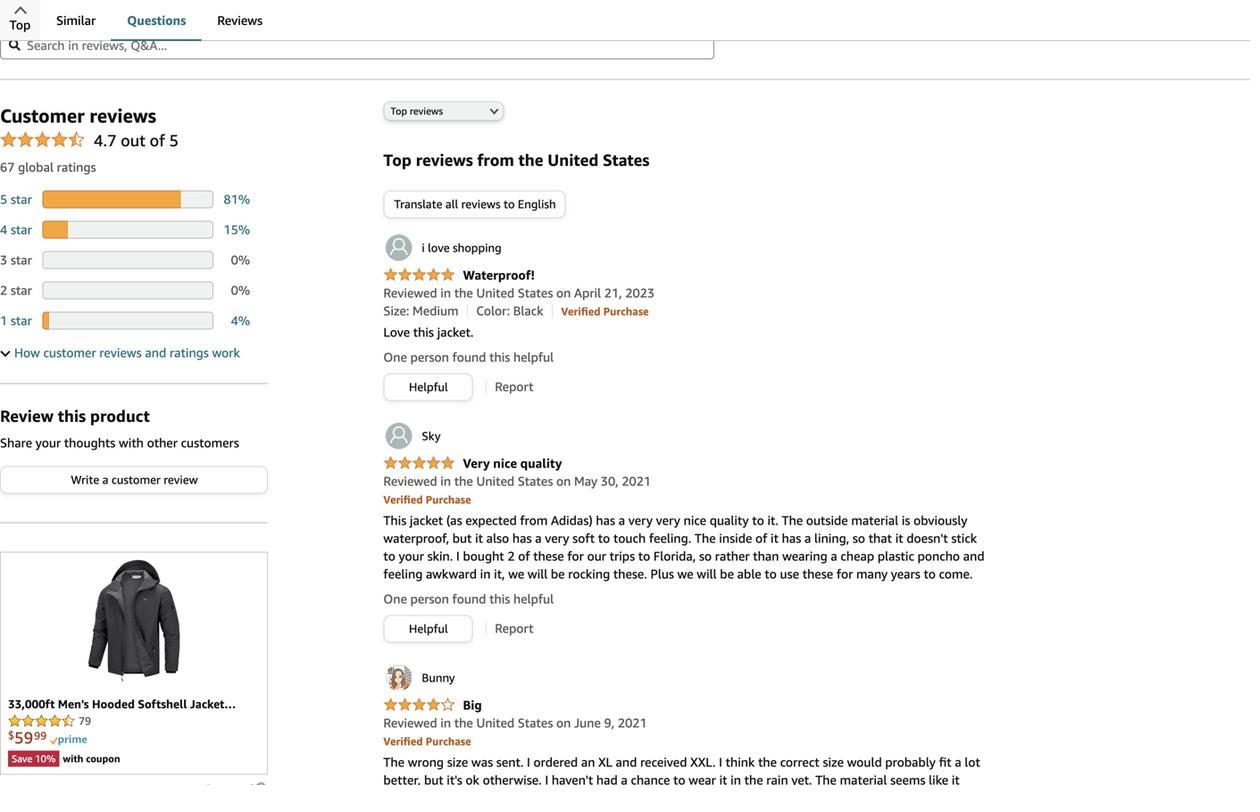 Task type: locate. For each thing, give the bounding box(es) containing it.
helpful link up sky
[[384, 375, 472, 401]]

1 horizontal spatial | image
[[552, 306, 553, 318]]

in left it,
[[480, 567, 491, 582]]

1 vertical spatial report link
[[495, 622, 534, 637]]

for
[[567, 549, 584, 564], [837, 567, 853, 582]]

3 star from the top
[[11, 253, 32, 267]]

verified inside reviewed in the united states on june 9, 2021 verified purchase the wrong size was sent. i ordered an xl and received xxl. i think the correct size would probably fit a lot better, but it's ok otherwise. i haven't had a chance to wear it in the rain yet. the material seems like i
[[383, 736, 423, 749]]

rather
[[715, 549, 750, 564]]

2 size from the left
[[823, 756, 844, 770]]

4 star from the top
[[11, 283, 32, 298]]

ratings down 4.7
[[57, 160, 96, 174]]

purchase inside reviewed in the united states on june 9, 2021 verified purchase the wrong size was sent. i ordered an xl and received xxl. i think the correct size would probably fit a lot better, but it's ok otherwise. i haven't had a chance to wear it in the rain yet. the material seems like i
[[426, 736, 471, 749]]

1 one person found this helpful from the top
[[383, 350, 554, 365]]

0 percent of reviews have 3 stars element
[[231, 253, 250, 267]]

reviewed inside reviewed in the united states on may 30, 2021 verified purchase this jacket (as expected from adidas) has a very very nice quality to it. the outside material is obviously waterproof, but it also has a very soft to touch feeling. the inside of it has a lining, so that it doesn't stick to your skin. i bought 2 of these for our trips to florida, so rather than wearing a cheap plastic poncho and feeling awkward in it, we will be rocking these. plus we will be able to use these for many years to come.
[[383, 474, 437, 489]]

1 found from the top
[[452, 350, 486, 365]]

5 progress bar from the top
[[42, 312, 213, 330]]

purchase for may
[[426, 494, 471, 507]]

ordered
[[534, 756, 578, 770]]

1 vertical spatial found
[[452, 592, 486, 607]]

1 vertical spatial but
[[424, 774, 444, 786]]

3 star
[[0, 253, 32, 267]]

wearing
[[782, 549, 828, 564]]

doesn't
[[907, 532, 948, 546]]

2 helpful from the top
[[409, 623, 448, 637]]

verified purchase link for very nice quality
[[383, 492, 471, 507]]

1 vertical spatial nice
[[684, 514, 706, 528]]

0 horizontal spatial 2
[[0, 283, 7, 298]]

1 vertical spatial of
[[756, 532, 767, 546]]

a right write
[[102, 473, 108, 487]]

size up it's
[[447, 756, 468, 770]]

1 horizontal spatial quality
[[710, 514, 749, 528]]

ratings inside dropdown button
[[170, 345, 209, 360]]

81%
[[224, 192, 250, 207]]

top up translate at the top left of the page
[[383, 151, 412, 170]]

2 bar chart at 0 percent element from the top
[[42, 282, 213, 299]]

to right trips at the bottom of the page
[[638, 549, 650, 564]]

poncho
[[918, 549, 960, 564]]

5 up 4
[[0, 192, 7, 207]]

0 vertical spatial these
[[533, 549, 564, 564]]

1 vertical spatial ratings
[[170, 345, 209, 360]]

and right xl
[[616, 756, 637, 770]]

very up the touch
[[629, 514, 653, 528]]

of up than
[[756, 532, 767, 546]]

it right wear
[[719, 774, 727, 786]]

1 horizontal spatial 5
[[169, 131, 179, 150]]

0 horizontal spatial be
[[551, 567, 565, 582]]

on for june
[[556, 716, 571, 731]]

on inside reviewed in the united states on june 9, 2021 verified purchase the wrong size was sent. i ordered an xl and received xxl. i think the correct size would probably fit a lot better, but it's ok otherwise. i haven't had a chance to wear it in the rain yet. the material seems like i
[[556, 716, 571, 731]]

2021 inside reviewed in the united states on june 9, 2021 verified purchase the wrong size was sent. i ordered an xl and received xxl. i think the correct size would probably fit a lot better, but it's ok otherwise. i haven't had a chance to wear it in the rain yet. the material seems like i
[[618, 716, 647, 731]]

has right also
[[513, 532, 532, 546]]

0 vertical spatial on
[[556, 286, 571, 301]]

big
[[463, 699, 482, 713]]

1 vertical spatial one person found this helpful
[[383, 592, 554, 607]]

awkward
[[426, 567, 477, 582]]

in for reviewed in the united states on may 30, 2021 verified purchase this jacket (as expected from adidas) has a very very nice quality to it. the outside material is obviously waterproof, but it also has a very soft to touch feeling. the inside of it has a lining, so that it doesn't stick to your skin. i bought 2 of these for our trips to florida, so rather than wearing a cheap plastic poncho and feeling awkward in it, we will be rocking these. plus we will be able to use these for many years to come.
[[441, 474, 451, 489]]

1 vertical spatial 2021
[[618, 716, 647, 731]]

stick
[[951, 532, 977, 546]]

0 horizontal spatial for
[[567, 549, 584, 564]]

bar chart at 0 percent element
[[42, 251, 213, 269], [42, 282, 213, 299]]

verified inside reviewed in the united states on may 30, 2021 verified purchase this jacket (as expected from adidas) has a very very nice quality to it. the outside material is obviously waterproof, but it also has a very soft to touch feeling. the inside of it has a lining, so that it doesn't stick to your skin. i bought 2 of these for our trips to florida, so rather than wearing a cheap plastic poncho and feeling awkward in it, we will be rocking these. plus we will be able to use these for many years to come.
[[383, 494, 423, 507]]

1 vertical spatial from
[[520, 514, 548, 528]]

states inside reviewed in the united states on june 9, 2021 verified purchase the wrong size was sent. i ordered an xl and received xxl. i think the correct size would probably fit a lot better, but it's ok otherwise. i haven't had a chance to wear it in the rain yet. the material seems like i
[[518, 716, 553, 731]]

81% link
[[224, 192, 250, 207]]

our
[[587, 549, 606, 564]]

0 vertical spatial reviewed
[[383, 286, 437, 301]]

1 on from the top
[[556, 286, 571, 301]]

5 star from the top
[[11, 313, 32, 328]]

2 vertical spatial purchase
[[426, 736, 471, 749]]

review
[[164, 473, 198, 487]]

1 vertical spatial for
[[837, 567, 853, 582]]

1 vertical spatial | image
[[486, 381, 487, 394]]

0 horizontal spatial your
[[35, 436, 61, 450]]

expected
[[466, 514, 517, 528]]

united for april
[[476, 286, 515, 301]]

states
[[603, 151, 650, 170], [518, 286, 553, 301], [518, 474, 553, 489], [518, 716, 553, 731]]

0 vertical spatial report link
[[495, 380, 534, 394]]

will right it,
[[528, 567, 548, 582]]

customer
[[0, 104, 85, 127]]

inside
[[719, 532, 752, 546]]

yet.
[[792, 774, 812, 786]]

purchase inside reviewed in the united states on may 30, 2021 verified purchase this jacket (as expected from adidas) has a very very nice quality to it. the outside material is obviously waterproof, but it also has a very soft to touch feeling. the inside of it has a lining, so that it doesn't stick to your skin. i bought 2 of these for our trips to florida, so rather than wearing a cheap plastic poncho and feeling awkward in it, we will be rocking these. plus we will be able to use these for many years to come.
[[426, 494, 471, 507]]

helpful link for love this jacket.
[[384, 375, 472, 401]]

nice inside reviewed in the united states on may 30, 2021 verified purchase this jacket (as expected from adidas) has a very very nice quality to it. the outside material is obviously waterproof, but it also has a very soft to touch feeling. the inside of it has a lining, so that it doesn't stick to your skin. i bought 2 of these for our trips to florida, so rather than wearing a cheap plastic poncho and feeling awkward in it, we will be rocking these. plus we will be able to use these for many years to come.
[[684, 514, 706, 528]]

| image
[[552, 306, 553, 318], [486, 624, 487, 636]]

helpful link for this jacket (as expected from adidas) has a very very nice quality to it. the outside material is obviously waterproof, but it also has a very soft to touch feeling. the inside of it has a lining, so that it doesn't stick to your skin. i bought 2 of these for our trips to florida, so rather than wearing a cheap plastic poncho and feeling awkward in it, we will be rocking these. plus we will be able to use these for many years to come.
[[384, 617, 472, 643]]

this down the color:
[[489, 350, 510, 365]]

1 bar chart at 0 percent element from the top
[[42, 251, 213, 269]]

star right 3
[[11, 253, 32, 267]]

xxl.
[[690, 756, 716, 770]]

reviews for customer reviews
[[90, 104, 156, 127]]

wrong
[[408, 756, 444, 770]]

purchase up wrong
[[426, 736, 471, 749]]

out
[[121, 131, 146, 150]]

0 vertical spatial found
[[452, 350, 486, 365]]

your right share
[[35, 436, 61, 450]]

2 helpful link from the top
[[384, 617, 472, 643]]

united inside reviewed in the united states on june 9, 2021 verified purchase the wrong size was sent. i ordered an xl and received xxl. i think the correct size would probably fit a lot better, but it's ok otherwise. i haven't had a chance to wear it in the rain yet. the material seems like i
[[476, 716, 515, 731]]

1 vertical spatial | image
[[486, 624, 487, 636]]

translate all reviews to english link
[[384, 192, 565, 218]]

states for april
[[518, 286, 553, 301]]

2 progress bar from the top
[[42, 221, 213, 239]]

9,
[[604, 716, 615, 731]]

product
[[90, 407, 150, 426]]

1 we from the left
[[508, 567, 524, 582]]

helpful up bunny link
[[409, 623, 448, 637]]

it.
[[768, 514, 779, 528]]

material inside reviewed in the united states on may 30, 2021 verified purchase this jacket (as expected from adidas) has a very very nice quality to it. the outside material is obviously waterproof, but it also has a very soft to touch feeling. the inside of it has a lining, so that it doesn't stick to your skin. i bought 2 of these for our trips to florida, so rather than wearing a cheap plastic poncho and feeling awkward in it, we will be rocking these. plus we will be able to use these for many years to come.
[[851, 514, 899, 528]]

0% for 2 star
[[231, 283, 250, 298]]

0 horizontal spatial nice
[[493, 457, 517, 471]]

1 vertical spatial these
[[803, 567, 833, 582]]

be
[[551, 567, 565, 582], [720, 567, 734, 582]]

found down awkward
[[452, 592, 486, 607]]

2 down 3
[[0, 283, 7, 298]]

2 down also
[[508, 549, 515, 564]]

in for reviewed in the united states on april 21, 2023
[[441, 286, 451, 301]]

how
[[14, 345, 40, 360]]

2 0% from the top
[[231, 283, 250, 298]]

2 vertical spatial top
[[383, 151, 412, 170]]

the inside reviewed in the united states on may 30, 2021 verified purchase this jacket (as expected from adidas) has a very very nice quality to it. the outside material is obviously waterproof, but it also has a very soft to touch feeling. the inside of it has a lining, so that it doesn't stick to your skin. i bought 2 of these for our trips to florida, so rather than wearing a cheap plastic poncho and feeling awkward in it, we will be rocking these. plus we will be able to use these for many years to come.
[[454, 474, 473, 489]]

to down poncho
[[924, 567, 936, 582]]

review this product
[[0, 407, 150, 426]]

report down color: black
[[495, 380, 534, 394]]

material up that
[[851, 514, 899, 528]]

reviews up out
[[90, 104, 156, 127]]

has up wearing
[[782, 532, 801, 546]]

top down search in reviews, q&a... search box
[[391, 106, 407, 117]]

report link for this jacket (as expected from adidas) has a very very nice quality to it. the outside material is obviously waterproof, but it also has a very soft to touch feeling. the inside of it has a lining, so that it doesn't stick to your skin. i bought 2 of these for our trips to florida, so rather than wearing a cheap plastic poncho and feeling awkward in it, we will be rocking these. plus we will be able to use these for many years to come.
[[495, 622, 534, 637]]

purchase down 21,
[[603, 306, 649, 318]]

verified purchase link down 21,
[[561, 304, 649, 319]]

but inside reviewed in the united states on june 9, 2021 verified purchase the wrong size was sent. i ordered an xl and received xxl. i think the correct size would probably fit a lot better, but it's ok otherwise. i haven't had a chance to wear it in the rain yet. the material seems like i
[[424, 774, 444, 786]]

in down think
[[731, 774, 741, 786]]

0 horizontal spatial so
[[699, 549, 712, 564]]

verified
[[561, 306, 601, 318], [383, 494, 423, 507], [383, 736, 423, 749]]

able
[[737, 567, 762, 582]]

be down rather
[[720, 567, 734, 582]]

15% link
[[224, 222, 250, 237]]

1 vertical spatial top
[[391, 106, 407, 117]]

in down very nice quality link
[[441, 474, 451, 489]]

1 horizontal spatial these
[[803, 567, 833, 582]]

how customer reviews and ratings work button
[[0, 344, 240, 362]]

but inside reviewed in the united states on may 30, 2021 verified purchase this jacket (as expected from adidas) has a very very nice quality to it. the outside material is obviously waterproof, but it also has a very soft to touch feeling. the inside of it has a lining, so that it doesn't stick to your skin. i bought 2 of these for our trips to florida, so rather than wearing a cheap plastic poncho and feeling awkward in it, we will be rocking these. plus we will be able to use these for many years to come.
[[453, 532, 472, 546]]

2 person from the top
[[410, 592, 449, 607]]

0 horizontal spatial | image
[[486, 624, 487, 636]]

purchase up (as
[[426, 494, 471, 507]]

1 0% from the top
[[231, 253, 250, 267]]

found down the jacket.
[[452, 350, 486, 365]]

and down stick
[[963, 549, 985, 564]]

very down adidas)
[[545, 532, 569, 546]]

reviewed up size: medium on the top left of page
[[383, 286, 437, 301]]

united up the color:
[[476, 286, 515, 301]]

0 vertical spatial of
[[150, 131, 165, 150]]

to up our
[[598, 532, 610, 546]]

1 vertical spatial helpful link
[[384, 617, 472, 643]]

your
[[35, 436, 61, 450], [399, 549, 424, 564]]

reviews up product
[[99, 345, 142, 360]]

0 horizontal spatial customer
[[43, 345, 96, 360]]

0 vertical spatial ratings
[[57, 160, 96, 174]]

2 vertical spatial on
[[556, 716, 571, 731]]

and left the work
[[145, 345, 166, 360]]

0 horizontal spatial will
[[528, 567, 548, 582]]

| image right black
[[552, 306, 553, 318]]

1 helpful from the top
[[513, 350, 554, 365]]

soft
[[573, 532, 595, 546]]

1 horizontal spatial but
[[453, 532, 472, 546]]

found
[[452, 350, 486, 365], [452, 592, 486, 607]]

be left rocking
[[551, 567, 565, 582]]

0 horizontal spatial quality
[[520, 457, 562, 471]]

plus
[[651, 567, 674, 582]]

1 vertical spatial 2
[[508, 549, 515, 564]]

it down it.
[[771, 532, 779, 546]]

states inside reviewed in the united states on may 30, 2021 verified purchase this jacket (as expected from adidas) has a very very nice quality to it. the outside material is obviously waterproof, but it also has a very soft to touch feeling. the inside of it has a lining, so that it doesn't stick to your skin. i bought 2 of these for our trips to florida, so rather than wearing a cheap plastic poncho and feeling awkward in it, we will be rocking these. plus we will be able to use these for many years to come.
[[518, 474, 553, 489]]

in
[[441, 286, 451, 301], [441, 474, 451, 489], [480, 567, 491, 582], [441, 716, 451, 731], [731, 774, 741, 786]]

one for love this jacket.
[[383, 350, 407, 365]]

for down soft
[[567, 549, 584, 564]]

to left english
[[504, 198, 515, 211]]

also
[[486, 532, 509, 546]]

reviewed inside reviewed in the united states on june 9, 2021 verified purchase the wrong size was sent. i ordered an xl and received xxl. i think the correct size would probably fit a lot better, but it's ok otherwise. i haven't had a chance to wear it in the rain yet. the material seems like i
[[383, 716, 437, 731]]

1 horizontal spatial your
[[399, 549, 424, 564]]

helpful for very nice quality
[[513, 592, 554, 607]]

material down would
[[840, 774, 887, 786]]

bunny link
[[383, 663, 455, 694]]

dropdown image
[[490, 108, 499, 115]]

helpful link
[[384, 375, 472, 401], [384, 617, 472, 643]]

verified purchase link for big
[[383, 734, 471, 749]]

to inside translate all reviews to english "link"
[[504, 198, 515, 211]]

report link down color: black
[[495, 380, 534, 394]]

all 2 star reviews element
[[0, 283, 32, 298]]

0% up 0 percent of reviews have 2 stars element
[[231, 253, 250, 267]]

1 horizontal spatial size
[[823, 756, 844, 770]]

like
[[929, 774, 949, 786]]

0 vertical spatial 2021
[[622, 474, 651, 489]]

2 horizontal spatial and
[[963, 549, 985, 564]]

has up the touch
[[596, 514, 615, 528]]

0 horizontal spatial has
[[513, 532, 532, 546]]

2023
[[625, 286, 655, 301]]

come.
[[939, 567, 973, 582]]

1 helpful from the top
[[409, 381, 448, 394]]

progress bar
[[42, 190, 213, 208], [42, 221, 213, 239], [42, 251, 213, 269], [42, 282, 213, 299], [42, 312, 213, 330]]

i down ordered
[[545, 774, 549, 786]]

in up medium
[[441, 286, 451, 301]]

2021 right 30,
[[622, 474, 651, 489]]

0 vertical spatial quality
[[520, 457, 562, 471]]

1 horizontal spatial ratings
[[170, 345, 209, 360]]

star down 3 star
[[11, 283, 32, 298]]

reviews up all
[[416, 151, 473, 170]]

0 vertical spatial verified purchase link
[[561, 304, 649, 319]]

1 horizontal spatial | image
[[486, 381, 487, 394]]

| image down bought
[[486, 624, 487, 636]]

one person found this helpful down awkward
[[383, 592, 554, 607]]

1 progress bar from the top
[[42, 190, 213, 208]]

bar chart at 0 percent element for 3 star
[[42, 251, 213, 269]]

1 one from the top
[[383, 350, 407, 365]]

obviously
[[914, 514, 968, 528]]

5 star link
[[0, 192, 32, 207]]

0 vertical spatial | image
[[467, 306, 468, 318]]

1 report from the top
[[495, 380, 534, 394]]

0 vertical spatial so
[[853, 532, 865, 546]]

star for 2 star
[[11, 283, 32, 298]]

0 horizontal spatial we
[[508, 567, 524, 582]]

on
[[556, 286, 571, 301], [556, 474, 571, 489], [556, 716, 571, 731]]

2 reviewed from the top
[[383, 474, 437, 489]]

progress bar for 4 star
[[42, 221, 213, 239]]

2 found from the top
[[452, 592, 486, 607]]

this up thoughts
[[58, 407, 86, 426]]

states for june
[[518, 716, 553, 731]]

| image up very
[[486, 381, 487, 394]]

2 report from the top
[[495, 622, 534, 637]]

star for 1 star
[[11, 313, 32, 328]]

top up search icon in the left of the page
[[10, 17, 31, 32]]

0 vertical spatial helpful link
[[384, 375, 472, 401]]

the up english
[[519, 151, 543, 170]]

1 vertical spatial purchase
[[426, 494, 471, 507]]

had
[[596, 774, 618, 786]]

how customer reviews and ratings work
[[14, 345, 240, 360]]

thoughts
[[64, 436, 115, 450]]

Search in reviews, Q&A... search field
[[0, 32, 714, 59]]

on left may
[[556, 474, 571, 489]]

star right 4
[[11, 222, 32, 237]]

translate all reviews to english
[[394, 198, 556, 211]]

2 one from the top
[[383, 592, 407, 607]]

2 report link from the top
[[495, 622, 534, 637]]

3 on from the top
[[556, 716, 571, 731]]

| image up the jacket.
[[467, 306, 468, 318]]

2 horizontal spatial has
[[782, 532, 801, 546]]

1 helpful link from the top
[[384, 375, 472, 401]]

1 report link from the top
[[495, 380, 534, 394]]

0 horizontal spatial but
[[424, 774, 444, 786]]

the up rain
[[758, 756, 777, 770]]

2 vertical spatial verified purchase link
[[383, 734, 471, 749]]

top for top
[[10, 17, 31, 32]]

2 star from the top
[[11, 222, 32, 237]]

1 vertical spatial bar chart at 0 percent element
[[42, 282, 213, 299]]

united for may
[[476, 474, 515, 489]]

haven't
[[552, 774, 593, 786]]

star
[[11, 192, 32, 207], [11, 222, 32, 237], [11, 253, 32, 267], [11, 283, 32, 298], [11, 313, 32, 328]]

person for love this jacket.
[[410, 350, 449, 365]]

questions
[[127, 13, 186, 28]]

0 horizontal spatial very
[[545, 532, 569, 546]]

united down 'very nice quality'
[[476, 474, 515, 489]]

expand image
[[0, 347, 10, 357]]

0 percent of reviews have 2 stars element
[[231, 283, 250, 298]]

0 vertical spatial 0%
[[231, 253, 250, 267]]

report for love this jacket.
[[495, 380, 534, 394]]

2 inside reviewed in the united states on may 30, 2021 verified purchase this jacket (as expected from adidas) has a very very nice quality to it. the outside material is obviously waterproof, but it also has a very soft to touch feeling. the inside of it has a lining, so that it doesn't stick to your skin. i bought 2 of these for our trips to florida, so rather than wearing a cheap plastic poncho and feeling awkward in it, we will be rocking these. plus we will be able to use these for many years to come.
[[508, 549, 515, 564]]

search image
[[9, 39, 21, 51]]

0 vertical spatial helpful
[[513, 350, 554, 365]]

2 on from the top
[[556, 474, 571, 489]]

0 vertical spatial top
[[10, 17, 31, 32]]

i love shopping link
[[383, 233, 502, 263]]

for down cheap
[[837, 567, 853, 582]]

2 star
[[0, 283, 32, 298]]

to down received
[[673, 774, 686, 786]]

1 vertical spatial reviewed
[[383, 474, 437, 489]]

0 vertical spatial and
[[145, 345, 166, 360]]

4.7
[[94, 131, 117, 150]]

1 vertical spatial on
[[556, 474, 571, 489]]

star right 1 at the left of the page
[[11, 313, 32, 328]]

will down rather
[[697, 567, 717, 582]]

1 star from the top
[[11, 192, 32, 207]]

ratings left the work
[[170, 345, 209, 360]]

1 horizontal spatial so
[[853, 532, 865, 546]]

0 horizontal spatial ratings
[[57, 160, 96, 174]]

on inside reviewed in the united states on may 30, 2021 verified purchase this jacket (as expected from adidas) has a very very nice quality to it. the outside material is obviously waterproof, but it also has a very soft to touch feeling. the inside of it has a lining, so that it doesn't stick to your skin. i bought 2 of these for our trips to florida, so rather than wearing a cheap plastic poncho and feeling awkward in it, we will be rocking these. plus we will be able to use these for many years to come.
[[556, 474, 571, 489]]

report link down it,
[[495, 622, 534, 637]]

1 horizontal spatial 2
[[508, 549, 515, 564]]

1 reviewed from the top
[[383, 286, 437, 301]]

an
[[581, 756, 595, 770]]

1 vertical spatial verified purchase link
[[383, 492, 471, 507]]

united inside reviewed in the united states on may 30, 2021 verified purchase this jacket (as expected from adidas) has a very very nice quality to it. the outside material is obviously waterproof, but it also has a very soft to touch feeling. the inside of it has a lining, so that it doesn't stick to your skin. i bought 2 of these for our trips to florida, so rather than wearing a cheap plastic poncho and feeling awkward in it, we will be rocking these. plus we will be able to use these for many years to come.
[[476, 474, 515, 489]]

1 horizontal spatial nice
[[684, 514, 706, 528]]

0 vertical spatial from
[[477, 151, 514, 170]]

1 horizontal spatial and
[[616, 756, 637, 770]]

1 vertical spatial and
[[963, 549, 985, 564]]

of right out
[[150, 131, 165, 150]]

helpful
[[409, 381, 448, 394], [409, 623, 448, 637]]

0 vertical spatial customer
[[43, 345, 96, 360]]

2 vertical spatial reviewed
[[383, 716, 437, 731]]

purchase
[[603, 306, 649, 318], [426, 494, 471, 507], [426, 736, 471, 749]]

of right bought
[[518, 549, 530, 564]]

1 person from the top
[[410, 350, 449, 365]]

united
[[548, 151, 599, 170], [476, 286, 515, 301], [476, 474, 515, 489], [476, 716, 515, 731]]

0 horizontal spatial size
[[447, 756, 468, 770]]

your inside reviewed in the united states on may 30, 2021 verified purchase this jacket (as expected from adidas) has a very very nice quality to it. the outside material is obviously waterproof, but it also has a very soft to touch feeling. the inside of it has a lining, so that it doesn't stick to your skin. i bought 2 of these for our trips to florida, so rather than wearing a cheap plastic poncho and feeling awkward in it, we will be rocking these. plus we will be able to use these for many years to come.
[[399, 549, 424, 564]]

0 horizontal spatial from
[[477, 151, 514, 170]]

from left adidas)
[[520, 514, 548, 528]]

2 vertical spatial and
[[616, 756, 637, 770]]

2021 inside reviewed in the united states on may 30, 2021 verified purchase this jacket (as expected from adidas) has a very very nice quality to it. the outside material is obviously waterproof, but it also has a very soft to touch feeling. the inside of it has a lining, so that it doesn't stick to your skin. i bought 2 of these for our trips to florida, so rather than wearing a cheap plastic poncho and feeling awkward in it, we will be rocking these. plus we will be able to use these for many years to come.
[[622, 474, 651, 489]]

on left april
[[556, 286, 571, 301]]

0 vertical spatial person
[[410, 350, 449, 365]]

1 vertical spatial helpful
[[513, 592, 554, 607]]

these down adidas)
[[533, 549, 564, 564]]

2 one person found this helpful from the top
[[383, 592, 554, 607]]

size:
[[383, 304, 409, 319]]

nice right very
[[493, 457, 517, 471]]

1 vertical spatial material
[[840, 774, 887, 786]]

1
[[0, 313, 7, 328]]

other
[[147, 436, 178, 450]]

share
[[0, 436, 32, 450]]

star for 5 star
[[11, 192, 32, 207]]

all 3 star reviews element
[[0, 253, 32, 267]]

the down very nice quality link
[[454, 474, 473, 489]]

2 helpful from the top
[[513, 592, 554, 607]]

big link
[[383, 699, 482, 715]]

reviews inside "link"
[[461, 198, 501, 211]]

1 horizontal spatial we
[[677, 567, 694, 582]]

the down "waterproof!" link at the top of page
[[454, 286, 473, 301]]

the down think
[[744, 774, 763, 786]]

i right 'skin.'
[[456, 549, 460, 564]]

0 horizontal spatial these
[[533, 549, 564, 564]]

3 reviewed from the top
[[383, 716, 437, 731]]

4
[[0, 222, 7, 237]]

1 horizontal spatial from
[[520, 514, 548, 528]]

we
[[508, 567, 524, 582], [677, 567, 694, 582]]

these down wearing
[[803, 567, 833, 582]]

to up feeling at the bottom left
[[383, 549, 396, 564]]

person down love this jacket.
[[410, 350, 449, 365]]

0 vertical spatial report
[[495, 380, 534, 394]]

1 vertical spatial one
[[383, 592, 407, 607]]

write a customer review link
[[1, 467, 267, 493]]

on left june
[[556, 716, 571, 731]]

1 vertical spatial 0%
[[231, 283, 250, 298]]

united for june
[[476, 716, 515, 731]]

reviews
[[90, 104, 156, 127], [410, 106, 443, 117], [416, 151, 473, 170], [461, 198, 501, 211], [99, 345, 142, 360]]

0 vertical spatial but
[[453, 532, 472, 546]]

a right had
[[621, 774, 628, 786]]

and inside reviewed in the united states on june 9, 2021 verified purchase the wrong size was sent. i ordered an xl and received xxl. i think the correct size would probably fit a lot better, but it's ok otherwise. i haven't had a chance to wear it in the rain yet. the material seems like i
[[616, 756, 637, 770]]

| image
[[467, 306, 468, 318], [486, 381, 487, 394]]

very
[[463, 457, 490, 471]]

top for top reviews from the united states
[[383, 151, 412, 170]]



Task type: vqa. For each thing, say whether or not it's contained in the screenshot.
second be from the left
yes



Task type: describe. For each thing, give the bounding box(es) containing it.
states for may
[[518, 474, 553, 489]]

florida,
[[654, 549, 696, 564]]

progress bar for 1 star
[[42, 312, 213, 330]]

customer inside dropdown button
[[43, 345, 96, 360]]

very nice quality
[[463, 457, 562, 471]]

seems
[[890, 774, 926, 786]]

helpful for this jacket (as expected from adidas) has a very very nice quality to it. the outside material is obviously waterproof, but it also has a very soft to touch feeling. the inside of it has a lining, so that it doesn't stick to your skin. i bought 2 of these for our trips to florida, so rather than wearing a cheap plastic poncho and feeling awkward in it, we will be rocking these. plus we will be able to use these for many years to come.
[[409, 623, 448, 637]]

verified for may
[[383, 494, 423, 507]]

english
[[518, 198, 556, 211]]

and inside reviewed in the united states on may 30, 2021 verified purchase this jacket (as expected from adidas) has a very very nice quality to it. the outside material is obviously waterproof, but it also has a very soft to touch feeling. the inside of it has a lining, so that it doesn't stick to your skin. i bought 2 of these for our trips to florida, so rather than wearing a cheap plastic poncho and feeling awkward in it, we will be rocking these. plus we will be able to use these for many years to come.
[[963, 549, 985, 564]]

1 vertical spatial so
[[699, 549, 712, 564]]

sent.
[[496, 756, 524, 770]]

star for 4 star
[[11, 222, 32, 237]]

united up english
[[548, 151, 599, 170]]

0 vertical spatial 5
[[169, 131, 179, 150]]

touch
[[613, 532, 646, 546]]

reviewed in the united states on april 21, 2023
[[383, 286, 655, 301]]

many
[[856, 567, 888, 582]]

than
[[753, 549, 779, 564]]

1 will from the left
[[528, 567, 548, 582]]

wear
[[689, 774, 716, 786]]

these.
[[613, 567, 647, 582]]

2 be from the left
[[720, 567, 734, 582]]

21,
[[604, 286, 622, 301]]

0 vertical spatial verified
[[561, 306, 601, 318]]

a right fit
[[955, 756, 962, 770]]

3 progress bar from the top
[[42, 251, 213, 269]]

april
[[574, 286, 601, 301]]

4 star
[[0, 222, 32, 237]]

4 star link
[[0, 222, 32, 237]]

the left inside
[[695, 532, 716, 546]]

love
[[428, 241, 450, 255]]

15%
[[224, 222, 250, 237]]

0 vertical spatial nice
[[493, 457, 517, 471]]

quality inside reviewed in the united states on may 30, 2021 verified purchase this jacket (as expected from adidas) has a very very nice quality to it. the outside material is obviously waterproof, but it also has a very soft to touch feeling. the inside of it has a lining, so that it doesn't stick to your skin. i bought 2 of these for our trips to florida, so rather than wearing a cheap plastic poncho and feeling awkward in it, we will be rocking these. plus we will be able to use these for many years to come.
[[710, 514, 749, 528]]

years
[[891, 567, 921, 582]]

rain
[[767, 774, 788, 786]]

a right also
[[535, 532, 542, 546]]

person for this jacket (as expected from adidas) has a very very nice quality to it. the outside material is obviously waterproof, but it also has a very soft to touch feeling. the inside of it has a lining, so that it doesn't stick to your skin. i bought 2 of these for our trips to florida, so rather than wearing a cheap plastic poncho and feeling awkward in it, we will be rocking these. plus we will be able to use these for many years to come.
[[410, 592, 449, 607]]

30,
[[601, 474, 619, 489]]

fit
[[939, 756, 952, 770]]

0 vertical spatial | image
[[552, 306, 553, 318]]

think
[[726, 756, 755, 770]]

report for this jacket (as expected from adidas) has a very very nice quality to it. the outside material is obviously waterproof, but it also has a very soft to touch feeling. the inside of it has a lining, so that it doesn't stick to your skin. i bought 2 of these for our trips to florida, so rather than wearing a cheap plastic poncho and feeling awkward in it, we will be rocking these. plus we will be able to use these for many years to come.
[[495, 622, 534, 637]]

one person found this helpful for love this jacket.
[[383, 350, 554, 365]]

1 vertical spatial customer
[[112, 473, 161, 487]]

2 will from the left
[[697, 567, 717, 582]]

this
[[383, 514, 407, 528]]

bar chart at 0 percent element for 2 star
[[42, 282, 213, 299]]

it up plastic
[[895, 532, 903, 546]]

customers
[[181, 436, 239, 450]]

to down than
[[765, 567, 777, 582]]

write
[[71, 473, 99, 487]]

0 horizontal spatial | image
[[467, 306, 468, 318]]

reviewed in the united states on may 30, 2021 verified purchase this jacket (as expected from adidas) has a very very nice quality to it. the outside material is obviously waterproof, but it also has a very soft to touch feeling. the inside of it has a lining, so that it doesn't stick to your skin. i bought 2 of these for our trips to florida, so rather than wearing a cheap plastic poncho and feeling awkward in it, we will be rocking these. plus we will be able to use these for many years to come.
[[383, 474, 985, 582]]

with
[[119, 436, 144, 450]]

quality inside very nice quality link
[[520, 457, 562, 471]]

shopping
[[453, 241, 502, 255]]

material inside reviewed in the united states on june 9, 2021 verified purchase the wrong size was sent. i ordered an xl and received xxl. i think the correct size would probably fit a lot better, but it's ok otherwise. i haven't had a chance to wear it in the rain yet. the material seems like i
[[840, 774, 887, 786]]

the down big
[[454, 716, 473, 731]]

1 horizontal spatial has
[[596, 514, 615, 528]]

similar
[[56, 13, 96, 28]]

received
[[640, 756, 687, 770]]

probably
[[885, 756, 936, 770]]

the up better,
[[383, 756, 405, 770]]

reviews for top reviews from the united states
[[416, 151, 473, 170]]

waterproof!
[[463, 268, 535, 283]]

reviews inside dropdown button
[[99, 345, 142, 360]]

it inside reviewed in the united states on june 9, 2021 verified purchase the wrong size was sent. i ordered an xl and received xxl. i think the correct size would probably fit a lot better, but it's ok otherwise. i haven't had a chance to wear it in the rain yet. the material seems like i
[[719, 774, 727, 786]]

found for this jacket (as expected from adidas) has a very very nice quality to it. the outside material is obviously waterproof, but it also has a very soft to touch feeling. the inside of it has a lining, so that it doesn't stick to your skin. i bought 2 of these for our trips to florida, so rather than wearing a cheap plastic poncho and feeling awkward in it, we will be rocking these. plus we will be able to use these for many years to come.
[[452, 592, 486, 607]]

to left it.
[[752, 514, 764, 528]]

the right it.
[[782, 514, 803, 528]]

plastic
[[878, 549, 914, 564]]

reviews for top reviews
[[410, 106, 443, 117]]

to inside reviewed in the united states on june 9, 2021 verified purchase the wrong size was sent. i ordered an xl and received xxl. i think the correct size would probably fit a lot better, but it's ok otherwise. i haven't had a chance to wear it in the rain yet. the material seems like i
[[673, 774, 686, 786]]

1 vertical spatial 5
[[0, 192, 7, 207]]

trips
[[610, 549, 635, 564]]

2021 for 9,
[[618, 716, 647, 731]]

67 global ratings
[[0, 160, 96, 174]]

reviews
[[217, 13, 263, 28]]

it up bought
[[475, 532, 483, 546]]

i inside reviewed in the united states on may 30, 2021 verified purchase this jacket (as expected from adidas) has a very very nice quality to it. the outside material is obviously waterproof, but it also has a very soft to touch feeling. the inside of it has a lining, so that it doesn't stick to your skin. i bought 2 of these for our trips to florida, so rather than wearing a cheap plastic poncho and feeling awkward in it, we will be rocking these. plus we will be able to use these for many years to come.
[[456, 549, 460, 564]]

1 horizontal spatial very
[[629, 514, 653, 528]]

outside
[[806, 514, 848, 528]]

4 progress bar from the top
[[42, 282, 213, 299]]

share your thoughts with other customers
[[0, 436, 239, 450]]

use
[[780, 567, 799, 582]]

top for top reviews
[[391, 106, 407, 117]]

2 we from the left
[[677, 567, 694, 582]]

1 size from the left
[[447, 756, 468, 770]]

bought
[[463, 549, 504, 564]]

one for this jacket (as expected from adidas) has a very very nice quality to it. the outside material is obviously waterproof, but it also has a very soft to touch feeling. the inside of it has a lining, so that it doesn't stick to your skin. i bought 2 of these for our trips to florida, so rather than wearing a cheap plastic poncho and feeling awkward in it, we will be rocking these. plus we will be able to use these for many years to come.
[[383, 592, 407, 607]]

report link for love this jacket.
[[495, 380, 534, 394]]

reviewed for reviewed in the united states on april 21, 2023
[[383, 286, 437, 301]]

0 vertical spatial your
[[35, 436, 61, 450]]

customer reviews
[[0, 104, 156, 127]]

one person found this helpful for this jacket (as expected from adidas) has a very very nice quality to it. the outside material is obviously waterproof, but it also has a very soft to touch feeling. the inside of it has a lining, so that it doesn't stick to your skin. i bought 2 of these for our trips to florida, so rather than wearing a cheap plastic poncho and feeling awkward in it, we will be rocking these. plus we will be able to use these for many years to come.
[[383, 592, 554, 607]]

reviewed for reviewed in the united states on june 9, 2021 verified purchase the wrong size was sent. i ordered an xl and received xxl. i think the correct size would probably fit a lot better, but it's ok otherwise. i haven't had a chance to wear it in the rain yet. the material seems like i
[[383, 716, 437, 731]]

2 horizontal spatial very
[[656, 514, 680, 528]]

1 horizontal spatial of
[[518, 549, 530, 564]]

0 vertical spatial purchase
[[603, 306, 649, 318]]

reviewed in the united states on june 9, 2021 verified purchase the wrong size was sent. i ordered an xl and received xxl. i think the correct size would probably fit a lot better, but it's ok otherwise. i haven't had a chance to wear it in the rain yet. the material seems like i
[[383, 716, 980, 786]]

1 star link
[[0, 313, 32, 328]]

1 horizontal spatial for
[[837, 567, 853, 582]]

black
[[513, 304, 543, 319]]

found for love this jacket.
[[452, 350, 486, 365]]

in for reviewed in the united states on june 9, 2021 verified purchase the wrong size was sent. i ordered an xl and received xxl. i think the correct size would probably fit a lot better, but it's ok otherwise. i haven't had a chance to wear it in the rain yet. the material seems like i
[[441, 716, 451, 731]]

love
[[383, 325, 410, 340]]

feeling
[[383, 567, 423, 582]]

5 star
[[0, 192, 32, 207]]

2021 for 30,
[[622, 474, 651, 489]]

4.7 out of 5
[[94, 131, 179, 150]]

verified for june
[[383, 736, 423, 749]]

waterproof,
[[383, 532, 449, 546]]

0 vertical spatial for
[[567, 549, 584, 564]]

adidas)
[[551, 514, 593, 528]]

0 vertical spatial 2
[[0, 283, 7, 298]]

a down 'lining,'
[[831, 549, 837, 564]]

very nice quality link
[[383, 457, 562, 473]]

from inside reviewed in the united states on may 30, 2021 verified purchase this jacket (as expected from adidas) has a very very nice quality to it. the outside material is obviously waterproof, but it also has a very soft to touch feeling. the inside of it has a lining, so that it doesn't stick to your skin. i bought 2 of these for our trips to florida, so rather than wearing a cheap plastic poncho and feeling awkward in it, we will be rocking these. plus we will be able to use these for many years to come.
[[520, 514, 548, 528]]

skin.
[[427, 549, 453, 564]]

top reviews element
[[0, 79, 1250, 786]]

otherwise.
[[483, 774, 542, 786]]

cheap
[[841, 549, 874, 564]]

a up wearing
[[805, 532, 811, 546]]

0 horizontal spatial of
[[150, 131, 165, 150]]

0% for 3 star
[[231, 253, 250, 267]]

67
[[0, 160, 15, 174]]

helpful for love this jacket.
[[409, 381, 448, 394]]

that
[[869, 532, 892, 546]]

i right "sent."
[[527, 756, 530, 770]]

i right xxl.
[[719, 756, 722, 770]]

jacket
[[410, 514, 443, 528]]

size: medium
[[383, 304, 459, 319]]

rocking
[[568, 567, 610, 582]]

jacket.
[[437, 325, 474, 340]]

1 star
[[0, 313, 32, 328]]

on for april
[[556, 286, 571, 301]]

this down size: medium on the top left of page
[[413, 325, 434, 340]]

sky
[[422, 430, 441, 444]]

all
[[446, 198, 458, 211]]

color: black
[[476, 304, 543, 319]]

this down it,
[[489, 592, 510, 607]]

lot
[[965, 756, 980, 770]]

may
[[574, 474, 598, 489]]

top reviews
[[391, 106, 443, 117]]

1 be from the left
[[551, 567, 565, 582]]

medium
[[413, 304, 459, 319]]

the right yet.
[[816, 774, 837, 786]]

a inside write a customer review link
[[102, 473, 108, 487]]

it's
[[447, 774, 462, 786]]

a up the touch
[[619, 514, 625, 528]]

progress bar for 5 star
[[42, 190, 213, 208]]

ok
[[466, 774, 479, 786]]

on for may
[[556, 474, 571, 489]]

and inside how customer reviews and ratings work dropdown button
[[145, 345, 166, 360]]

star for 3 star
[[11, 253, 32, 267]]

reviewed for reviewed in the united states on may 30, 2021 verified purchase this jacket (as expected from adidas) has a very very nice quality to it. the outside material is obviously waterproof, but it also has a very soft to touch feeling. the inside of it has a lining, so that it doesn't stick to your skin. i bought 2 of these for our trips to florida, so rather than wearing a cheap plastic poncho and feeling awkward in it, we will be rocking these. plus we will be able to use these for many years to come.
[[383, 474, 437, 489]]

helpful for waterproof!
[[513, 350, 554, 365]]

i love shopping
[[422, 241, 502, 255]]

purchase for june
[[426, 736, 471, 749]]



